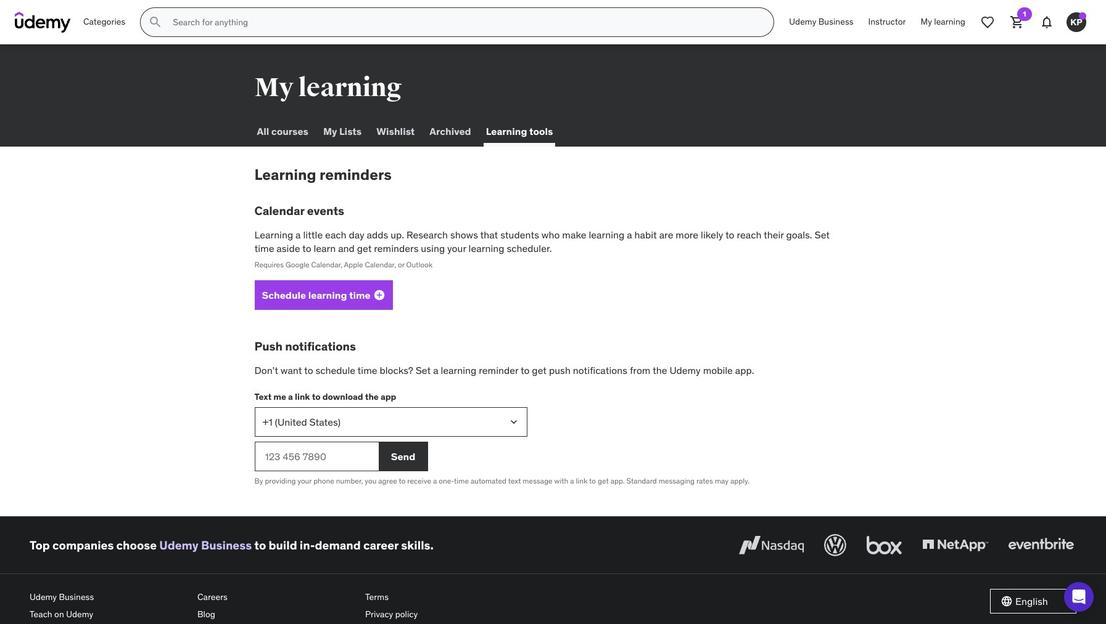 Task type: vqa. For each thing, say whether or not it's contained in the screenshot.
(219)
no



Task type: locate. For each thing, give the bounding box(es) containing it.
0 horizontal spatial link
[[295, 392, 310, 403]]

0 horizontal spatial my learning
[[254, 72, 402, 104]]

skills.
[[401, 538, 434, 553]]

reminders down lists
[[320, 165, 392, 184]]

to left the download at the bottom of page
[[312, 392, 320, 403]]

2 vertical spatial my
[[323, 125, 337, 138]]

learning left tools
[[486, 125, 527, 138]]

2 vertical spatial business
[[59, 592, 94, 603]]

notifications up "schedule"
[[285, 339, 356, 354]]

time left automated at the left bottom of page
[[454, 477, 469, 486]]

0 vertical spatial business
[[818, 16, 853, 27]]

send
[[391, 451, 415, 463]]

1 vertical spatial reminders
[[374, 242, 419, 255]]

1 horizontal spatial app.
[[735, 365, 754, 377]]

push
[[254, 339, 283, 354]]

my left lists
[[323, 125, 337, 138]]

apple
[[344, 261, 363, 270]]

1 vertical spatial business
[[201, 538, 252, 553]]

1 vertical spatial get
[[532, 365, 547, 377]]

teach
[[30, 609, 52, 620]]

get down day
[[357, 242, 372, 255]]

reminders
[[320, 165, 392, 184], [374, 242, 419, 255]]

set right blocks?
[[416, 365, 431, 377]]

my for my learning link
[[921, 16, 932, 27]]

0 vertical spatial get
[[357, 242, 372, 255]]

phone
[[313, 477, 334, 486]]

learning down that
[[469, 242, 504, 255]]

0 vertical spatial link
[[295, 392, 310, 403]]

from
[[630, 365, 650, 377]]

1 horizontal spatial my
[[323, 125, 337, 138]]

0 horizontal spatial set
[[416, 365, 431, 377]]

1 horizontal spatial set
[[815, 229, 830, 241]]

careers link
[[197, 590, 355, 607]]

using
[[421, 242, 445, 255]]

categories button
[[76, 7, 133, 37]]

your left phone
[[297, 477, 312, 486]]

me
[[273, 392, 286, 403]]

time
[[254, 242, 274, 255], [349, 289, 371, 301], [358, 365, 377, 377], [454, 477, 469, 486]]

shopping cart with 1 item image
[[1010, 15, 1025, 30]]

lists
[[339, 125, 362, 138]]

learning
[[486, 125, 527, 138], [254, 165, 316, 184], [254, 229, 293, 241]]

app. left standard
[[610, 477, 625, 486]]

to right agree
[[399, 477, 406, 486]]

to down little
[[302, 242, 311, 255]]

1 vertical spatial link
[[576, 477, 588, 486]]

a
[[296, 229, 301, 241], [627, 229, 632, 241], [433, 365, 438, 377], [288, 392, 293, 403], [433, 477, 437, 486], [570, 477, 574, 486]]

0 horizontal spatial the
[[365, 392, 379, 403]]

notifications image
[[1039, 15, 1054, 30]]

reminders down up.
[[374, 242, 419, 255]]

learning inside "learning tools" link
[[486, 125, 527, 138]]

terms link
[[365, 590, 523, 607]]

learning up calendar
[[254, 165, 316, 184]]

business left instructor
[[818, 16, 853, 27]]

small image
[[373, 289, 385, 302]]

2 horizontal spatial my
[[921, 16, 932, 27]]

0 vertical spatial notifications
[[285, 339, 356, 354]]

0 vertical spatial my
[[921, 16, 932, 27]]

2 vertical spatial learning
[[254, 229, 293, 241]]

providing
[[265, 477, 296, 486]]

0 vertical spatial your
[[447, 242, 466, 255]]

udemy business teach on udemy
[[30, 592, 94, 620]]

1 horizontal spatial calendar,
[[365, 261, 396, 270]]

0 vertical spatial my learning
[[921, 16, 965, 27]]

0 vertical spatial learning
[[486, 125, 527, 138]]

udemy
[[789, 16, 816, 27], [670, 365, 701, 377], [159, 538, 198, 553], [30, 592, 57, 603], [66, 609, 93, 620]]

0 vertical spatial the
[[653, 365, 667, 377]]

calendar, left or at the top
[[365, 261, 396, 270]]

one-
[[439, 477, 454, 486]]

the right from
[[653, 365, 667, 377]]

1 vertical spatial your
[[297, 477, 312, 486]]

up.
[[391, 229, 404, 241]]

my learning up my lists
[[254, 72, 402, 104]]

notifications left from
[[573, 365, 627, 377]]

link right me
[[295, 392, 310, 403]]

0 horizontal spatial notifications
[[285, 339, 356, 354]]

0 horizontal spatial business
[[59, 592, 94, 603]]

get inside learning a little each day adds up. research shows that students who make learning a habit are more likely to reach their goals. set time aside to learn and get reminders using your learning scheduler. requires google calendar, apple calendar, or outlook
[[357, 242, 372, 255]]

your inside learning a little each day adds up. research shows that students who make learning a habit are more likely to reach their goals. set time aside to learn and get reminders using your learning scheduler. requires google calendar, apple calendar, or outlook
[[447, 242, 466, 255]]

my up the all courses at the top of the page
[[254, 72, 293, 104]]

agree
[[378, 477, 397, 486]]

2 horizontal spatial get
[[598, 477, 609, 486]]

calendar
[[254, 203, 304, 218]]

get left standard
[[598, 477, 609, 486]]

wishlist
[[376, 125, 415, 138]]

schedule
[[316, 365, 355, 377]]

my
[[921, 16, 932, 27], [254, 72, 293, 104], [323, 125, 337, 138]]

business up careers
[[201, 538, 252, 553]]

receive
[[407, 477, 431, 486]]

time up requires
[[254, 242, 274, 255]]

1 horizontal spatial business
[[201, 538, 252, 553]]

rates
[[696, 477, 713, 486]]

udemy business link
[[782, 7, 861, 37], [159, 538, 252, 553], [30, 590, 188, 607]]

push
[[549, 365, 571, 377]]

a left habit
[[627, 229, 632, 241]]

0 horizontal spatial app.
[[610, 477, 625, 486]]

0 vertical spatial udemy business link
[[782, 7, 861, 37]]

instructor link
[[861, 7, 913, 37]]

link right with
[[576, 477, 588, 486]]

1 horizontal spatial your
[[447, 242, 466, 255]]

2 horizontal spatial business
[[818, 16, 853, 27]]

0 vertical spatial reminders
[[320, 165, 392, 184]]

a right me
[[288, 392, 293, 403]]

0 horizontal spatial my
[[254, 72, 293, 104]]

likely
[[701, 229, 723, 241]]

1 vertical spatial app.
[[610, 477, 625, 486]]

messaging
[[659, 477, 695, 486]]

business inside the udemy business teach on udemy
[[59, 592, 94, 603]]

set inside learning a little each day adds up. research shows that students who make learning a habit are more likely to reach their goals. set time aside to learn and get reminders using your learning scheduler. requires google calendar, apple calendar, or outlook
[[815, 229, 830, 241]]

business for udemy business teach on udemy
[[59, 592, 94, 603]]

apply.
[[730, 477, 750, 486]]

1 vertical spatial my learning
[[254, 72, 402, 104]]

reminders inside learning a little each day adds up. research shows that students who make learning a habit are more likely to reach their goals. set time aside to learn and get reminders using your learning scheduler. requires google calendar, apple calendar, or outlook
[[374, 242, 419, 255]]

learning down apple
[[308, 289, 347, 301]]

1 horizontal spatial notifications
[[573, 365, 627, 377]]

get left push at the bottom of the page
[[532, 365, 547, 377]]

learning for learning tools
[[486, 125, 527, 138]]

text
[[508, 477, 521, 486]]

learning
[[934, 16, 965, 27], [298, 72, 402, 104], [589, 229, 624, 241], [469, 242, 504, 255], [308, 289, 347, 301], [441, 365, 476, 377]]

your down shows
[[447, 242, 466, 255]]

on
[[54, 609, 64, 620]]

to
[[725, 229, 734, 241], [302, 242, 311, 255], [304, 365, 313, 377], [521, 365, 530, 377], [312, 392, 320, 403], [399, 477, 406, 486], [589, 477, 596, 486], [254, 538, 266, 553]]

1 calendar, from the left
[[311, 261, 342, 270]]

my learning left wishlist icon
[[921, 16, 965, 27]]

research
[[406, 229, 448, 241]]

0 horizontal spatial calendar,
[[311, 261, 342, 270]]

eventbrite image
[[1005, 532, 1076, 559]]

my right instructor
[[921, 16, 932, 27]]

learning up aside
[[254, 229, 293, 241]]

privacy
[[365, 609, 393, 620]]

learning left wishlist icon
[[934, 16, 965, 27]]

kp link
[[1062, 7, 1091, 37]]

1 vertical spatial learning
[[254, 165, 316, 184]]

shows
[[450, 229, 478, 241]]

a right blocks?
[[433, 365, 438, 377]]

reminder
[[479, 365, 518, 377]]

business up on
[[59, 592, 94, 603]]

1 vertical spatial set
[[416, 365, 431, 377]]

your
[[447, 242, 466, 255], [297, 477, 312, 486]]

teach on udemy link
[[30, 607, 188, 624]]

the left app at the left bottom of page
[[365, 392, 379, 403]]

learning a little each day adds up. research shows that students who make learning a habit are more likely to reach their goals. set time aside to learn and get reminders using your learning scheduler. requires google calendar, apple calendar, or outlook
[[254, 229, 830, 270]]

0 horizontal spatial get
[[357, 242, 372, 255]]

business
[[818, 16, 853, 27], [201, 538, 252, 553], [59, 592, 94, 603]]

set
[[815, 229, 830, 241], [416, 365, 431, 377]]

0 vertical spatial set
[[815, 229, 830, 241]]

or
[[398, 261, 404, 270]]

notifications
[[285, 339, 356, 354], [573, 365, 627, 377]]

categories
[[83, 16, 125, 27]]

my lists
[[323, 125, 362, 138]]

the
[[653, 365, 667, 377], [365, 392, 379, 403]]

submit search image
[[148, 15, 163, 30]]

app.
[[735, 365, 754, 377], [610, 477, 625, 486]]

1 vertical spatial the
[[365, 392, 379, 403]]

send button
[[378, 442, 428, 472]]

their
[[764, 229, 784, 241]]

app. right mobile
[[735, 365, 754, 377]]

learning inside learning a little each day adds up. research shows that students who make learning a habit are more likely to reach their goals. set time aside to learn and get reminders using your learning scheduler. requires google calendar, apple calendar, or outlook
[[254, 229, 293, 241]]

set right goals.
[[815, 229, 830, 241]]

demand
[[315, 538, 361, 553]]

kp
[[1070, 16, 1082, 28]]

1 horizontal spatial my learning
[[921, 16, 965, 27]]

learning reminders
[[254, 165, 392, 184]]

calendar,
[[311, 261, 342, 270], [365, 261, 396, 270]]

build
[[269, 538, 297, 553]]

requires
[[254, 261, 284, 270]]

time inside learning a little each day adds up. research shows that students who make learning a habit are more likely to reach their goals. set time aside to learn and get reminders using your learning scheduler. requires google calendar, apple calendar, or outlook
[[254, 242, 274, 255]]

each
[[325, 229, 346, 241]]

calendar, down learn
[[311, 261, 342, 270]]

time left small icon
[[349, 289, 371, 301]]



Task type: describe. For each thing, give the bounding box(es) containing it.
wishlist image
[[980, 15, 995, 30]]

learning for learning reminders
[[254, 165, 316, 184]]

volkswagen image
[[822, 532, 849, 559]]

download
[[322, 392, 363, 403]]

learn
[[314, 242, 336, 255]]

my lists link
[[321, 117, 364, 147]]

a right with
[[570, 477, 574, 486]]

mobile
[[703, 365, 733, 377]]

goals.
[[786, 229, 812, 241]]

archived
[[430, 125, 471, 138]]

udemy image
[[15, 12, 71, 33]]

1 horizontal spatial link
[[576, 477, 588, 486]]

0 vertical spatial app.
[[735, 365, 754, 377]]

want
[[281, 365, 302, 377]]

nasdaq image
[[736, 532, 807, 559]]

text
[[254, 392, 271, 403]]

terms privacy policy
[[365, 592, 418, 620]]

time inside button
[[349, 289, 371, 301]]

blog
[[197, 609, 215, 620]]

english button
[[990, 590, 1076, 614]]

a left little
[[296, 229, 301, 241]]

top
[[30, 538, 50, 553]]

1 vertical spatial udemy business link
[[159, 538, 252, 553]]

to right likely
[[725, 229, 734, 241]]

top companies choose udemy business to build in-demand career skills.
[[30, 538, 434, 553]]

text me a link to download the app
[[254, 392, 396, 403]]

udemy business
[[789, 16, 853, 27]]

to right reminder
[[521, 365, 530, 377]]

events
[[307, 203, 344, 218]]

2 vertical spatial get
[[598, 477, 609, 486]]

by providing your phone number, you agree to receive a one-time automated text message with a link to get app. standard messaging rates may apply.
[[254, 477, 750, 486]]

blocks?
[[380, 365, 413, 377]]

learning right make
[[589, 229, 624, 241]]

more
[[676, 229, 698, 241]]

policy
[[395, 609, 418, 620]]

scheduler.
[[507, 242, 552, 255]]

archived link
[[427, 117, 474, 147]]

with
[[554, 477, 568, 486]]

outlook
[[406, 261, 433, 270]]

who
[[542, 229, 560, 241]]

1 link
[[1002, 7, 1032, 37]]

learning tools link
[[483, 117, 555, 147]]

learning up lists
[[298, 72, 402, 104]]

schedule learning time button
[[254, 281, 393, 310]]

2 vertical spatial udemy business link
[[30, 590, 188, 607]]

schedule
[[262, 289, 306, 301]]

students
[[500, 229, 539, 241]]

my learning link
[[913, 7, 973, 37]]

small image
[[1001, 596, 1013, 608]]

push notifications
[[254, 339, 356, 354]]

1
[[1023, 9, 1026, 19]]

2 calendar, from the left
[[365, 261, 396, 270]]

netapp image
[[920, 532, 991, 559]]

all
[[257, 125, 269, 138]]

that
[[480, 229, 498, 241]]

you have alerts image
[[1079, 12, 1086, 20]]

terms
[[365, 592, 389, 603]]

in-
[[300, 538, 315, 553]]

a left one-
[[433, 477, 437, 486]]

to right the want
[[304, 365, 313, 377]]

careers blog
[[197, 592, 228, 620]]

to left build
[[254, 538, 266, 553]]

day
[[349, 229, 364, 241]]

choose
[[116, 538, 157, 553]]

english
[[1015, 596, 1048, 608]]

message
[[523, 477, 553, 486]]

Search for anything text field
[[170, 12, 759, 33]]

0 horizontal spatial your
[[297, 477, 312, 486]]

by
[[254, 477, 263, 486]]

business for udemy business
[[818, 16, 853, 27]]

blog link
[[197, 607, 355, 624]]

1 vertical spatial notifications
[[573, 365, 627, 377]]

don't
[[254, 365, 278, 377]]

all courses link
[[254, 117, 311, 147]]

calendar events
[[254, 203, 344, 218]]

career
[[363, 538, 399, 553]]

don't want to schedule time blocks? set a learning reminder to get push notifications from the udemy mobile app.
[[254, 365, 754, 377]]

1 horizontal spatial get
[[532, 365, 547, 377]]

time left blocks?
[[358, 365, 377, 377]]

123 456 7890 text field
[[254, 442, 378, 472]]

standard
[[626, 477, 657, 486]]

app
[[381, 392, 396, 403]]

learning left reminder
[[441, 365, 476, 377]]

learning inside button
[[308, 289, 347, 301]]

1 horizontal spatial the
[[653, 365, 667, 377]]

courses
[[271, 125, 308, 138]]

you
[[365, 477, 376, 486]]

schedule learning time
[[262, 289, 371, 301]]

and
[[338, 242, 355, 255]]

box image
[[864, 532, 905, 559]]

learning tools
[[486, 125, 553, 138]]

privacy policy link
[[365, 607, 523, 624]]

adds
[[367, 229, 388, 241]]

careers
[[197, 592, 228, 603]]

google
[[286, 261, 309, 270]]

to right with
[[589, 477, 596, 486]]

little
[[303, 229, 323, 241]]

aside
[[277, 242, 300, 255]]

1 vertical spatial my
[[254, 72, 293, 104]]

make
[[562, 229, 586, 241]]

may
[[715, 477, 729, 486]]

my for "my lists" link
[[323, 125, 337, 138]]

reach
[[737, 229, 761, 241]]



